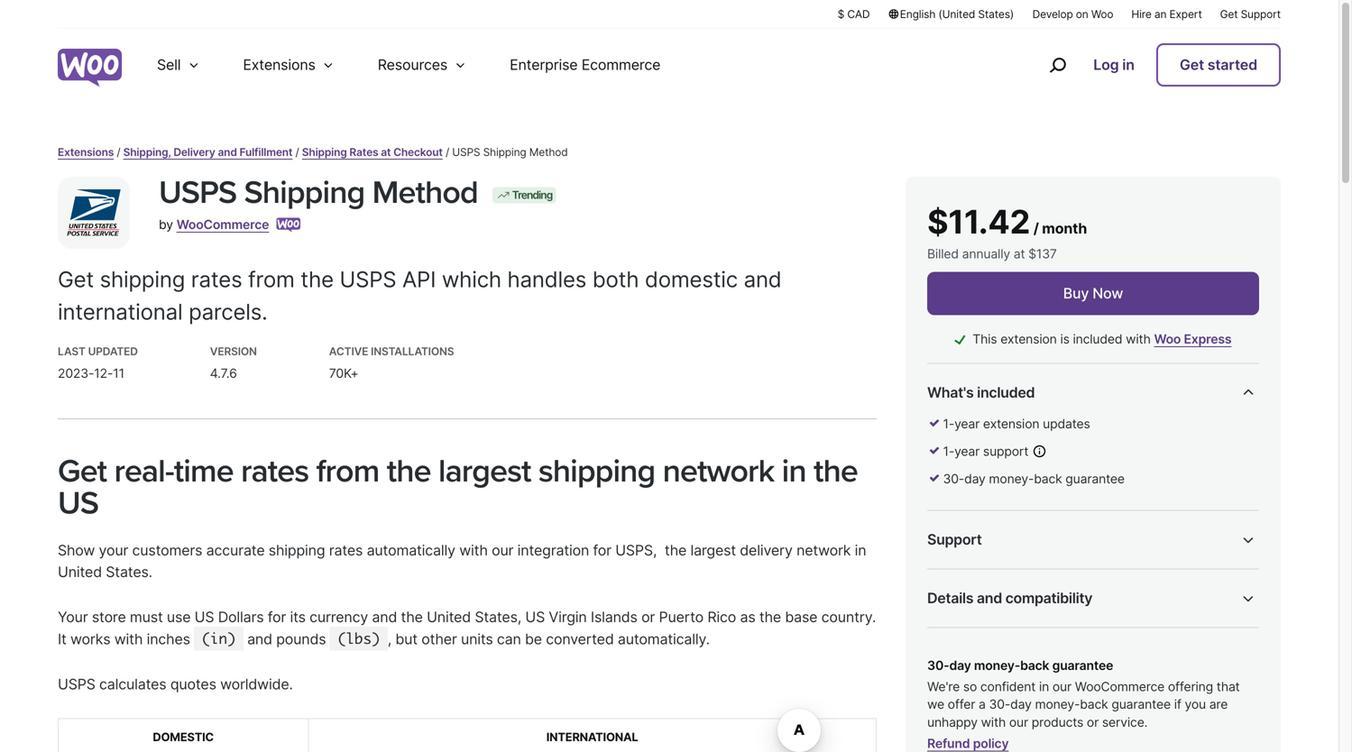 Task type: describe. For each thing, give the bounding box(es) containing it.
integration
[[518, 542, 589, 559]]

, inside (in) and pounds (lbs) , but other units can be converted automatically.
[[388, 630, 392, 648]]

the inside get shipping rates from the usps api which handles both domestic and international parcels.
[[301, 266, 334, 293]]

quotes
[[170, 676, 216, 693]]

chevron up image
[[1238, 588, 1259, 609]]

works
[[70, 630, 110, 648]]

see
[[927, 652, 950, 667]]

and inside breadcrumb "element"
[[218, 146, 237, 159]]

service.
[[1102, 715, 1148, 730]]

what's
[[927, 384, 974, 401]]

woo inside woocommerce extensions , developed by woo
[[1138, 723, 1165, 738]]

so
[[963, 679, 977, 695]]

1 horizontal spatial support
[[1241, 8, 1281, 21]]

back for 30-day money-back guarantee
[[1034, 471, 1062, 487]]

get for get started
[[1180, 56, 1204, 74]]

day for 30-day money-back guarantee
[[964, 471, 986, 487]]

products
[[1032, 715, 1084, 730]]

its
[[290, 608, 306, 626]]

trending
[[512, 189, 552, 202]]

last updated 2023-12-11
[[58, 345, 138, 381]]

0 horizontal spatial by
[[159, 217, 173, 232]]

privacy
[[953, 652, 997, 667]]

/ for extensions
[[117, 146, 120, 159]]

(united
[[939, 8, 975, 21]]

and right details
[[977, 590, 1002, 607]]

last update
[[927, 671, 998, 686]]

woocommerce link for by
[[177, 217, 269, 232]]

30- for 30-day money-back guarantee
[[943, 471, 964, 487]]

1 vertical spatial 11
[[1109, 671, 1120, 686]]

1 vertical spatial 2023-
[[1054, 671, 1090, 686]]

enterprise ecommerce link
[[488, 29, 682, 101]]

usps for usps calculates quotes worldwide.
[[58, 676, 95, 693]]

states)
[[978, 8, 1014, 21]]

extensions button
[[221, 29, 356, 101]]

product icon image
[[58, 177, 130, 249]]

1 horizontal spatial /
[[295, 146, 299, 159]]

update
[[956, 671, 998, 686]]

details and compatibility
[[927, 590, 1093, 607]]

, inside woocommerce extensions , developed by woo
[[1215, 705, 1218, 721]]

70k+
[[329, 366, 359, 381]]

30-day money-back guarantee we're so confident in our woocommerce offering that we offer a 30-day money-back guarantee if you are unhappy with our products or service. refund policy
[[927, 658, 1240, 751]]

show your customers accurate shipping rates automatically with our integration for usps,
[[58, 542, 665, 559]]

get for get support
[[1220, 8, 1238, 21]]

that
[[1217, 679, 1240, 695]]

in inside service navigation menu element
[[1123, 56, 1135, 74]]

policy inside the 30-day money-back guarantee we're so confident in our woocommerce offering that we offer a 30-day money-back guarantee if you are unhappy with our products or service. refund policy
[[973, 736, 1009, 751]]

shipping right / usps
[[483, 146, 526, 159]]

1 vertical spatial method
[[372, 174, 478, 212]]

sell
[[157, 56, 181, 74]]

last for last updated 2023-12-11
[[58, 345, 85, 358]]

at inside $11.42 / month billed annually at $137 buy now
[[1014, 246, 1025, 262]]

2 vertical spatial guarantee
[[1112, 697, 1171, 712]]

compatibility
[[1006, 590, 1093, 607]]

by woocommerce
[[159, 217, 269, 232]]

view
[[1033, 608, 1062, 623]]

customers
[[132, 542, 202, 559]]

automatically
[[367, 542, 455, 559]]

1 horizontal spatial 12-
[[1090, 671, 1109, 686]]

shipping, delivery and fulfillment link
[[123, 146, 293, 159]]

hire an expert
[[1132, 8, 1202, 21]]

started
[[1208, 56, 1258, 74]]

unhappy
[[927, 715, 978, 730]]

is
[[1060, 332, 1070, 347]]

1 vertical spatial extension
[[983, 416, 1040, 432]]

for inside your store must use us dollars for its currency and the united states, us virgin islands or puerto rico as the base country. it works with inches
[[268, 608, 286, 626]]

as
[[740, 608, 756, 626]]

$11.42 / month billed annually at $137 buy now
[[927, 202, 1123, 302]]

1 horizontal spatial included
[[1073, 332, 1123, 347]]

extensions inside woocommerce extensions , developed by woo
[[1149, 705, 1215, 721]]

from inside get shipping rates from the usps api which handles both domestic and international parcels.
[[248, 266, 295, 293]]

$
[[838, 8, 845, 21]]

dollars
[[218, 608, 264, 626]]

log
[[1094, 56, 1119, 74]]

usps calculates quotes worldwide.
[[58, 676, 293, 693]]

time
[[174, 452, 233, 491]]

money- for 30-day money-back guarantee we're so confident in our woocommerce offering that we offer a 30-day money-back guarantee if you are unhappy with our products or service. refund policy
[[974, 658, 1020, 673]]

1- for 1-year extension updates
[[943, 416, 955, 432]]

woo express
[[1154, 332, 1232, 347]]

resources
[[378, 56, 448, 74]]

if
[[1174, 697, 1182, 712]]

with left woo express link
[[1126, 332, 1151, 347]]

2 vertical spatial 30-
[[989, 697, 1011, 712]]

1 vertical spatial support
[[927, 531, 982, 549]]

with inside the 30-day money-back guarantee we're so confident in our woocommerce offering that we offer a 30-day money-back guarantee if you are unhappy with our products or service. refund policy
[[981, 715, 1006, 730]]

show
[[58, 542, 95, 559]]

$11.42
[[927, 202, 1030, 241]]

hire
[[1132, 8, 1152, 21]]

extensions / shipping, delivery and fulfillment / shipping rates at checkout / usps shipping method
[[58, 146, 568, 159]]

both
[[592, 266, 639, 293]]

developed by woocommerce image
[[276, 218, 301, 232]]

2023- inside last updated 2023-12-11
[[58, 366, 94, 381]]

0 horizontal spatial our
[[492, 542, 514, 559]]

category
[[927, 705, 983, 721]]

hire an expert link
[[1132, 6, 1202, 22]]

your
[[58, 608, 88, 626]]

0 vertical spatial policy
[[1000, 652, 1036, 667]]

pounds
[[276, 630, 326, 648]]

confident
[[981, 679, 1036, 695]]

chevron up image for 1-year extension updates
[[1238, 382, 1259, 404]]

we're
[[927, 679, 960, 695]]

extensions for extensions
[[243, 56, 315, 74]]

2 vertical spatial back
[[1080, 697, 1108, 712]]

on
[[1076, 8, 1089, 21]]

2 vertical spatial shipping
[[269, 542, 325, 559]]

view documentation link
[[957, 598, 1230, 634]]

last for last update
[[927, 671, 953, 686]]

states,
[[475, 608, 522, 626]]

12- inside last updated 2023-12-11
[[94, 366, 113, 381]]

search image
[[1043, 51, 1072, 79]]

real-
[[114, 452, 174, 491]]

4.7.6
[[210, 366, 237, 381]]

money- for 30-day money-back guarantee
[[989, 471, 1034, 487]]

use
[[167, 608, 191, 626]]

2 vertical spatial day
[[1011, 697, 1032, 712]]

usps inside get shipping rates from the usps api which handles both domestic and international parcels.
[[340, 266, 396, 293]]

0 vertical spatial extension
[[1001, 332, 1057, 347]]

calculates
[[99, 676, 166, 693]]

version history button
[[1124, 668, 1216, 689]]

breadcrumb element
[[58, 144, 1281, 161]]

enterprise
[[510, 56, 578, 74]]

$137
[[1029, 246, 1057, 262]]

international
[[547, 730, 638, 744]]

1 horizontal spatial our
[[1009, 715, 1029, 730]]

1 horizontal spatial us
[[195, 608, 214, 626]]

handles
[[507, 266, 587, 293]]

or inside the 30-day money-back guarantee we're so confident in our woocommerce offering that we offer a 30-day money-back guarantee if you are unhappy with our products or service. refund policy
[[1087, 715, 1099, 730]]

the inside the largest delivery network in united states.
[[665, 542, 687, 559]]

expert
[[1170, 8, 1202, 21]]

which
[[442, 266, 502, 293]]

view documentation
[[1033, 608, 1154, 623]]

shipping left rates
[[302, 146, 347, 159]]

support
[[983, 444, 1029, 459]]

puerto
[[659, 608, 704, 626]]

and inside get shipping rates from the usps api which handles both domestic and international parcels.
[[744, 266, 782, 293]]

by inside woocommerce extensions , developed by woo
[[1121, 723, 1135, 738]]

we
[[927, 697, 945, 712]]



Task type: locate. For each thing, give the bounding box(es) containing it.
chevron up image
[[1238, 382, 1259, 404], [1238, 529, 1259, 551]]

refund policy link
[[927, 736, 1009, 751]]

units
[[461, 630, 493, 648]]

developed by woo link
[[1054, 723, 1165, 738]]

network
[[663, 452, 774, 491], [797, 542, 851, 559]]

0 vertical spatial 11
[[113, 366, 124, 381]]

our up 'products'
[[1053, 679, 1072, 695]]

by
[[159, 217, 173, 232], [987, 563, 1004, 581], [1121, 723, 1135, 738]]

get up international
[[58, 266, 94, 293]]

and down dollars
[[247, 630, 272, 648]]

2 horizontal spatial us
[[525, 608, 545, 626]]

cad
[[847, 8, 870, 21]]

back for 30-day money-back guarantee we're so confident in our woocommerce offering that we offer a 30-day money-back guarantee if you are unhappy with our products or service. refund policy
[[1020, 658, 1050, 673]]

develop on woo
[[1033, 8, 1114, 21]]

us up show
[[58, 485, 98, 523]]

us up be
[[525, 608, 545, 626]]

0 vertical spatial back
[[1034, 471, 1062, 487]]

from
[[248, 266, 295, 293], [316, 452, 379, 491]]

2 horizontal spatial by
[[1121, 723, 1135, 738]]

1 vertical spatial ,
[[1215, 705, 1218, 721]]

1- down what's
[[943, 416, 955, 432]]

woo
[[1091, 8, 1114, 21], [1138, 723, 1165, 738]]

0 horizontal spatial support
[[927, 531, 982, 549]]

woocommerce link for handled by
[[1008, 563, 1113, 581]]

1 vertical spatial united
[[427, 608, 471, 626]]

30- up we're
[[927, 658, 950, 673]]

0 horizontal spatial 12-
[[94, 366, 113, 381]]

0 vertical spatial woo
[[1091, 8, 1114, 21]]

1 horizontal spatial woocommerce link
[[1008, 563, 1113, 581]]

country.
[[822, 608, 876, 626]]

english (united states) button
[[888, 6, 1015, 22]]

0 vertical spatial money-
[[989, 471, 1034, 487]]

service navigation menu element
[[1011, 36, 1281, 94]]

0 vertical spatial largest
[[438, 452, 531, 491]]

0 vertical spatial united
[[58, 563, 102, 581]]

english (united states)
[[900, 8, 1014, 21]]

by right product icon on the top left
[[159, 217, 173, 232]]

extensions inside button
[[243, 56, 315, 74]]

extensions for extensions / shipping, delivery and fulfillment / shipping rates at checkout / usps shipping method
[[58, 146, 114, 159]]

united up (in) and pounds (lbs) , but other units can be converted automatically. on the bottom of page
[[427, 608, 471, 626]]

last
[[58, 345, 85, 358], [927, 671, 953, 686]]

network inside the largest delivery network in united states.
[[797, 542, 851, 559]]

in inside the largest delivery network in united states.
[[855, 542, 866, 559]]

1 vertical spatial money-
[[974, 658, 1020, 673]]

0 vertical spatial 30-
[[943, 471, 964, 487]]

version up woocommerce extensions link
[[1124, 671, 1170, 686]]

shipping inside get real-time rates from the largest shipping network in the us
[[538, 452, 655, 491]]

with down must
[[114, 630, 143, 648]]

what's included
[[927, 384, 1035, 401]]

guarantee down updates
[[1066, 471, 1125, 487]]

0 horizontal spatial extensions
[[58, 146, 114, 159]]

united down show
[[58, 563, 102, 581]]

woocommerce left developed by woocommerce icon
[[177, 217, 269, 232]]

with down a
[[981, 715, 1006, 730]]

converted
[[546, 630, 614, 648]]

money- up confident
[[974, 658, 1020, 673]]

rates inside get real-time rates from the largest shipping network in the us
[[241, 452, 309, 491]]

30- down 1-year support
[[943, 471, 964, 487]]

1 vertical spatial version
[[1124, 671, 1170, 686]]

1 horizontal spatial network
[[797, 542, 851, 559]]

extensions up product icon on the top left
[[58, 146, 114, 159]]

api
[[402, 266, 436, 293]]

1 vertical spatial rates
[[241, 452, 309, 491]]

back up developed
[[1080, 697, 1108, 712]]

policy down a
[[973, 736, 1009, 751]]

and inside your store must use us dollars for its currency and the united states, us virgin islands or puerto rico as the base country. it works with inches
[[372, 608, 397, 626]]

1 horizontal spatial 2023-
[[1054, 671, 1090, 686]]

domestic
[[153, 730, 214, 744]]

for left usps,
[[593, 542, 612, 559]]

in right confident
[[1039, 679, 1049, 695]]

1 vertical spatial 30-
[[927, 658, 950, 673]]

1 horizontal spatial usps
[[159, 174, 237, 212]]

guarantee up service.
[[1112, 697, 1171, 712]]

handled by woocommerce
[[927, 563, 1113, 581]]

woocommerce up woocommerce extensions link
[[1075, 679, 1165, 695]]

rates left automatically
[[329, 542, 363, 559]]

woocommerce link up compatibility
[[1008, 563, 1113, 581]]

(in)
[[202, 630, 236, 648]]

2 horizontal spatial our
[[1053, 679, 1072, 695]]

rates inside get shipping rates from the usps api which handles both domestic and international parcels.
[[191, 266, 242, 293]]

2 vertical spatial our
[[1009, 715, 1029, 730]]

base
[[785, 608, 818, 626]]

2 vertical spatial money-
[[1035, 697, 1080, 712]]

by down woocommerce extensions link
[[1121, 723, 1135, 738]]

largest inside get real-time rates from the largest shipping network in the us
[[438, 452, 531, 491]]

at left $137
[[1014, 246, 1025, 262]]

guarantee down view documentation link
[[1052, 658, 1113, 673]]

1- left support
[[943, 444, 955, 459]]

last left updated in the top of the page
[[58, 345, 85, 358]]

2 horizontal spatial extensions
[[1149, 705, 1215, 721]]

, right you
[[1215, 705, 1218, 721]]

domestic
[[645, 266, 738, 293]]

with inside your store must use us dollars for its currency and the united states, us virgin islands or puerto rico as the base country. it works with inches
[[114, 630, 143, 648]]

get right the expert
[[1220, 8, 1238, 21]]

other
[[422, 630, 457, 648]]

by up details and compatibility
[[987, 563, 1004, 581]]

history
[[1173, 671, 1216, 686]]

method down checkout
[[372, 174, 478, 212]]

english
[[900, 8, 936, 21]]

1 vertical spatial our
[[1053, 679, 1072, 695]]

1 vertical spatial from
[[316, 452, 379, 491]]

$ cad
[[838, 8, 870, 21]]

get for get shipping rates from the usps api which handles both domestic and international parcels.
[[58, 266, 94, 293]]

0 vertical spatial year
[[955, 416, 980, 432]]

1 vertical spatial or
[[1087, 715, 1099, 730]]

extensions up fulfillment in the left top of the page
[[243, 56, 315, 74]]

our down confident
[[1009, 715, 1029, 730]]

details
[[927, 590, 974, 607]]

shipping inside get shipping rates from the usps api which handles both domestic and international parcels.
[[100, 266, 185, 293]]

12- down updated in the top of the page
[[94, 366, 113, 381]]

in
[[1123, 56, 1135, 74], [782, 452, 806, 491], [855, 542, 866, 559], [1039, 679, 1049, 695]]

back up confident
[[1020, 658, 1050, 673]]

1 vertical spatial included
[[977, 384, 1035, 401]]

in up country.
[[855, 542, 866, 559]]

0 vertical spatial guarantee
[[1066, 471, 1125, 487]]

1 vertical spatial last
[[927, 671, 953, 686]]

1 vertical spatial policy
[[973, 736, 1009, 751]]

year for support
[[955, 444, 980, 459]]

12- up woocommerce extensions link
[[1090, 671, 1109, 686]]

rates right time
[[241, 452, 309, 491]]

or up "automatically."
[[642, 608, 655, 626]]

2 horizontal spatial usps
[[340, 266, 396, 293]]

in right log
[[1123, 56, 1135, 74]]

1 vertical spatial chevron up image
[[1238, 529, 1259, 551]]

year up 1-year support
[[955, 416, 980, 432]]

inches
[[147, 630, 190, 648]]

worldwide.
[[220, 676, 293, 693]]

at inside breadcrumb "element"
[[381, 146, 391, 159]]

0 horizontal spatial from
[[248, 266, 295, 293]]

from up show your customers accurate shipping rates automatically with our integration for usps,
[[316, 452, 379, 491]]

1 vertical spatial usps
[[340, 266, 396, 293]]

1 1- from the top
[[943, 416, 955, 432]]

1 horizontal spatial united
[[427, 608, 471, 626]]

2 vertical spatial usps
[[58, 676, 95, 693]]

30- for 30-day money-back guarantee we're so confident in our woocommerce offering that we offer a 30-day money-back guarantee if you are unhappy with our products or service. refund policy
[[927, 658, 950, 673]]

back down extra information icon
[[1034, 471, 1062, 487]]

back
[[1034, 471, 1062, 487], [1020, 658, 1050, 673], [1080, 697, 1108, 712]]

develop on woo link
[[1033, 6, 1114, 22]]

1 horizontal spatial 11
[[1109, 671, 1120, 686]]

get left real-
[[58, 452, 107, 491]]

our
[[492, 542, 514, 559], [1053, 679, 1072, 695], [1009, 715, 1029, 730]]

shipping right accurate
[[269, 542, 325, 559]]

delivery
[[174, 146, 215, 159]]

see privacy policy
[[927, 652, 1036, 667]]

method
[[529, 146, 568, 159], [372, 174, 478, 212]]

store
[[92, 608, 126, 626]]

1 vertical spatial network
[[797, 542, 851, 559]]

0 vertical spatial last
[[58, 345, 85, 358]]

offering
[[1168, 679, 1213, 695]]

0 vertical spatial ,
[[388, 630, 392, 648]]

usps down works
[[58, 676, 95, 693]]

get support link
[[1220, 6, 1281, 22]]

0 horizontal spatial shipping
[[100, 266, 185, 293]]

from inside get real-time rates from the largest shipping network in the us
[[316, 452, 379, 491]]

guarantee for 30-day money-back guarantee we're so confident in our woocommerce offering that we offer a 30-day money-back guarantee if you are unhappy with our products or service. refund policy
[[1052, 658, 1113, 673]]

11 up woocommerce extensions link
[[1109, 671, 1120, 686]]

get left started
[[1180, 56, 1204, 74]]

0 horizontal spatial largest
[[438, 452, 531, 491]]

method inside breadcrumb "element"
[[529, 146, 568, 159]]

0 horizontal spatial united
[[58, 563, 102, 581]]

must
[[130, 608, 163, 626]]

usps for usps shipping method
[[159, 174, 237, 212]]

and right domestic
[[744, 266, 782, 293]]

0 horizontal spatial /
[[117, 146, 120, 159]]

woocommerce inside woocommerce extensions , developed by woo
[[1054, 705, 1146, 721]]

woocommerce link left developed by woocommerce icon
[[177, 217, 269, 232]]

0 vertical spatial at
[[381, 146, 391, 159]]

1 vertical spatial guarantee
[[1052, 658, 1113, 673]]

0 vertical spatial from
[[248, 266, 295, 293]]

for left its
[[268, 608, 286, 626]]

largest inside the largest delivery network in united states.
[[691, 542, 736, 559]]

0 vertical spatial version
[[210, 345, 257, 358]]

support up handled
[[927, 531, 982, 549]]

0 vertical spatial shipping
[[100, 266, 185, 293]]

0 horizontal spatial 11
[[113, 366, 124, 381]]

2 horizontal spatial shipping
[[538, 452, 655, 491]]

be
[[525, 630, 542, 648]]

get shipping rates from the usps api which handles both domestic and international parcels.
[[58, 266, 782, 325]]

get started link
[[1156, 43, 1281, 87]]

woocommerce up compatibility
[[1008, 563, 1113, 581]]

2023-12-11 version history
[[1054, 671, 1216, 686]]

included up the 1-year extension updates on the right of page
[[977, 384, 1035, 401]]

woo express link
[[1154, 332, 1232, 347]]

2 vertical spatial by
[[1121, 723, 1135, 738]]

sell button
[[135, 29, 221, 101]]

shipping up usps,
[[538, 452, 655, 491]]

0 horizontal spatial usps
[[58, 676, 95, 693]]

0 vertical spatial day
[[964, 471, 986, 487]]

0 vertical spatial chevron up image
[[1238, 382, 1259, 404]]

developed
[[1054, 723, 1118, 738]]

2 horizontal spatial /
[[1034, 220, 1039, 237]]

1 horizontal spatial for
[[593, 542, 612, 559]]

get for get real-time rates from the largest shipping network in the us
[[58, 452, 107, 491]]

fulfillment
[[240, 146, 293, 159]]

in up delivery
[[782, 452, 806, 491]]

support
[[1241, 8, 1281, 21], [927, 531, 982, 549]]

1 vertical spatial woocommerce link
[[1008, 563, 1113, 581]]

money- up 'products'
[[1035, 697, 1080, 712]]

chevron up image for handled by
[[1238, 529, 1259, 551]]

arrow trend up image
[[496, 188, 510, 203]]

1 vertical spatial year
[[955, 444, 980, 459]]

1 vertical spatial back
[[1020, 658, 1050, 673]]

updated
[[88, 345, 138, 358]]

an
[[1155, 8, 1167, 21]]

it
[[58, 630, 66, 648]]

woocommerce up developed by woo link at right bottom
[[1054, 705, 1146, 721]]

2 year from the top
[[955, 444, 980, 459]]

0 vertical spatial for
[[593, 542, 612, 559]]

0 vertical spatial 1-
[[943, 416, 955, 432]]

active installations 70k+
[[329, 345, 454, 381]]

/ left "shipping,"
[[117, 146, 120, 159]]

with right automatically
[[459, 542, 488, 559]]

virgin
[[549, 608, 587, 626]]

0 horizontal spatial version
[[210, 345, 257, 358]]

extension up support
[[983, 416, 1040, 432]]

1 chevron up image from the top
[[1238, 382, 1259, 404]]

11 inside last updated 2023-12-11
[[113, 366, 124, 381]]

1 horizontal spatial version
[[1124, 671, 1170, 686]]

2023- up 'products'
[[1054, 671, 1090, 686]]

/ usps
[[446, 146, 480, 159]]

1 vertical spatial by
[[987, 563, 1004, 581]]

0 horizontal spatial network
[[663, 452, 774, 491]]

shipping up developed by woocommerce icon
[[244, 174, 365, 212]]

are
[[1210, 697, 1228, 712]]

at
[[381, 146, 391, 159], [1014, 246, 1025, 262]]

get inside get shipping rates from the usps api which handles both domestic and international parcels.
[[58, 266, 94, 293]]

30-day money-back guarantee
[[943, 471, 1125, 487]]

0 horizontal spatial 2023-
[[58, 366, 94, 381]]

rates up parcels.
[[191, 266, 242, 293]]

2 1- from the top
[[943, 444, 955, 459]]

0 horizontal spatial us
[[58, 485, 98, 523]]

extra information image
[[1032, 444, 1047, 459]]

day
[[964, 471, 986, 487], [949, 658, 971, 673], [1011, 697, 1032, 712]]

extensions down offering
[[1149, 705, 1215, 721]]

or inside your store must use us dollars for its currency and the united states, us virgin islands or puerto rico as the base country. it works with inches
[[642, 608, 655, 626]]

,
[[388, 630, 392, 648], [1215, 705, 1218, 721]]

method up trending
[[529, 146, 568, 159]]

check image
[[955, 332, 973, 347]]

included right is
[[1073, 332, 1123, 347]]

version up 4.7.6
[[210, 345, 257, 358]]

now
[[1093, 285, 1123, 302]]

united inside your store must use us dollars for its currency and the united states, us virgin islands or puerto rico as the base country. it works with inches
[[427, 608, 471, 626]]

11 down updated in the top of the page
[[113, 366, 124, 381]]

us right use
[[195, 608, 214, 626]]

in inside the 30-day money-back guarantee we're so confident in our woocommerce offering that we offer a 30-day money-back guarantee if you are unhappy with our products or service. refund policy
[[1039, 679, 1049, 695]]

1 horizontal spatial from
[[316, 452, 379, 491]]

1 horizontal spatial extensions
[[243, 56, 315, 74]]

policy up confident
[[1000, 652, 1036, 667]]

1 horizontal spatial by
[[987, 563, 1004, 581]]

usps shipping method
[[159, 174, 478, 212]]

at right rates
[[381, 146, 391, 159]]

last inside last updated 2023-12-11
[[58, 345, 85, 358]]

0 vertical spatial our
[[492, 542, 514, 559]]

but
[[396, 630, 418, 648]]

can
[[497, 630, 521, 648]]

day for 30-day money-back guarantee we're so confident in our woocommerce offering that we offer a 30-day money-back guarantee if you are unhappy with our products or service. refund policy
[[949, 658, 971, 673]]

money- down support
[[989, 471, 1034, 487]]

and up but
[[372, 608, 397, 626]]

0 horizontal spatial method
[[372, 174, 478, 212]]

1- for 1-year support
[[943, 444, 955, 459]]

handled
[[927, 563, 983, 581]]

installations
[[371, 345, 454, 358]]

usps left api
[[340, 266, 396, 293]]

0 vertical spatial rates
[[191, 266, 242, 293]]

buy now link
[[927, 272, 1259, 315]]

/ up $137
[[1034, 220, 1039, 237]]

(lbs)
[[338, 630, 380, 648]]

you
[[1185, 697, 1206, 712]]

our left the integration
[[492, 542, 514, 559]]

usps up the by woocommerce
[[159, 174, 237, 212]]

rates
[[349, 146, 378, 159]]

get inside get real-time rates from the largest shipping network in the us
[[58, 452, 107, 491]]

year for extension
[[955, 416, 980, 432]]

guarantee for 30-day money-back guarantee
[[1066, 471, 1125, 487]]

support up started
[[1241, 8, 1281, 21]]

1 horizontal spatial largest
[[691, 542, 736, 559]]

1 year from the top
[[955, 416, 980, 432]]

shipping up international
[[100, 266, 185, 293]]

extensions inside breadcrumb "element"
[[58, 146, 114, 159]]

last down see
[[927, 671, 953, 686]]

year left support
[[955, 444, 980, 459]]

(in) and pounds (lbs) , but other units can be converted automatically.
[[202, 630, 710, 648]]

network inside get real-time rates from the largest shipping network in the us
[[663, 452, 774, 491]]

extension left is
[[1001, 332, 1057, 347]]

0 vertical spatial method
[[529, 146, 568, 159]]

0 horizontal spatial or
[[642, 608, 655, 626]]

1 horizontal spatial or
[[1087, 715, 1099, 730]]

/ right fulfillment in the left top of the page
[[295, 146, 299, 159]]

islands
[[591, 608, 638, 626]]

2 vertical spatial rates
[[329, 542, 363, 559]]

extension
[[1001, 332, 1057, 347], [983, 416, 1040, 432]]

1 horizontal spatial method
[[529, 146, 568, 159]]

or left service.
[[1087, 715, 1099, 730]]

2023- down updated in the top of the page
[[58, 366, 94, 381]]

/ for $11.42
[[1034, 220, 1039, 237]]

largest
[[438, 452, 531, 491], [691, 542, 736, 559]]

and right delivery in the left of the page
[[218, 146, 237, 159]]

woocommerce inside the 30-day money-back guarantee we're so confident in our woocommerce offering that we offer a 30-day money-back guarantee if you are unhappy with our products or service. refund policy
[[1075, 679, 1165, 695]]

from up parcels.
[[248, 266, 295, 293]]

your store must use us dollars for its currency and the united states, us virgin islands or puerto rico as the base country. it works with inches
[[58, 608, 876, 648]]

1 vertical spatial largest
[[691, 542, 736, 559]]

, left but
[[388, 630, 392, 648]]

2 chevron up image from the top
[[1238, 529, 1259, 551]]

for
[[593, 542, 612, 559], [268, 608, 286, 626]]

woo right on
[[1091, 8, 1114, 21]]

extensions link
[[58, 146, 114, 159]]

1 vertical spatial shipping
[[538, 452, 655, 491]]

1 vertical spatial extensions
[[58, 146, 114, 159]]

woo down woocommerce extensions link
[[1138, 723, 1165, 738]]

get inside service navigation menu element
[[1180, 56, 1204, 74]]

1 horizontal spatial woo
[[1138, 723, 1165, 738]]

us inside get real-time rates from the largest shipping network in the us
[[58, 485, 98, 523]]

and inside (in) and pounds (lbs) , but other units can be converted automatically.
[[247, 630, 272, 648]]

30- right a
[[989, 697, 1011, 712]]

0 horizontal spatial last
[[58, 345, 85, 358]]

with
[[1126, 332, 1151, 347], [459, 542, 488, 559], [114, 630, 143, 648], [981, 715, 1006, 730]]

united inside the largest delivery network in united states.
[[58, 563, 102, 581]]

in inside get real-time rates from the largest shipping network in the us
[[782, 452, 806, 491]]

/ inside $11.42 / month billed annually at $137 buy now
[[1034, 220, 1039, 237]]



Task type: vqa. For each thing, say whether or not it's contained in the screenshot.
the bottom day
yes



